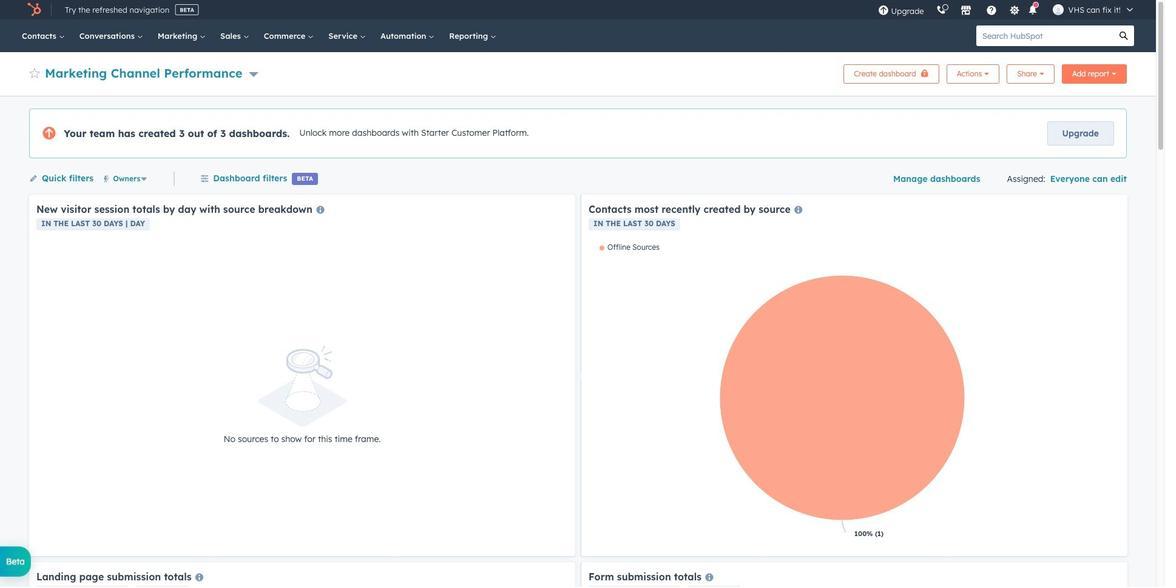 Task type: vqa. For each thing, say whether or not it's contained in the screenshot.
the You're to the top
no



Task type: describe. For each thing, give the bounding box(es) containing it.
contacts most recently created by source element
[[581, 195, 1127, 556]]

toggle series visibility region
[[600, 243, 660, 252]]

interactive chart image
[[589, 243, 1120, 549]]

new visitor session totals by day with source breakdown element
[[29, 195, 575, 556]]



Task type: locate. For each thing, give the bounding box(es) containing it.
jer mill image
[[1053, 4, 1063, 15]]

banner
[[29, 61, 1127, 84]]

form submission totals element
[[581, 563, 1127, 587]]

marketplaces image
[[960, 5, 971, 16]]

Search HubSpot search field
[[976, 25, 1113, 46]]

menu
[[872, 0, 1141, 19]]

landing page submission totals element
[[29, 563, 575, 587]]



